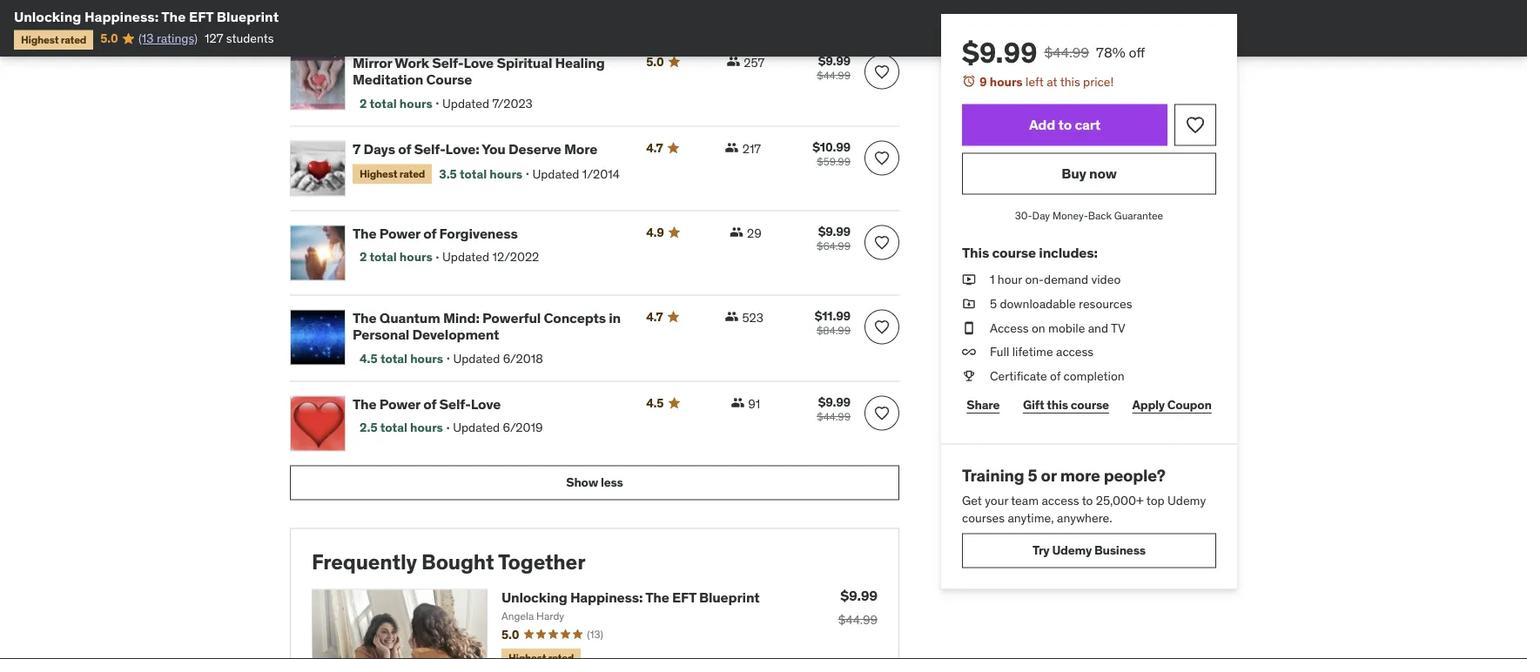 Task type: describe. For each thing, give the bounding box(es) containing it.
eft for unlocking happiness: the eft blueprint angela hardy
[[672, 588, 697, 606]]

25,000+
[[1097, 493, 1144, 509]]

total for mirror work self-love spiritual healing meditation course
[[370, 95, 397, 111]]

total for the power of forgiveness
[[370, 249, 397, 265]]

of for the power of self-love
[[424, 395, 437, 413]]

powerful
[[483, 309, 541, 327]]

(13 ratings)
[[138, 30, 198, 46]]

0 vertical spatial this
[[1061, 74, 1081, 89]]

money-
[[1053, 209, 1089, 223]]

self- for love
[[439, 395, 471, 413]]

buy
[[1062, 165, 1087, 182]]

coupon
[[1168, 397, 1212, 413]]

mirror
[[353, 54, 392, 71]]

to inside training 5 or more people? get your team access to 25,000+ top udemy courses anytime, anywhere.
[[1083, 493, 1094, 509]]

at
[[1047, 74, 1058, 89]]

xsmall image for 91
[[731, 396, 745, 410]]

anytime,
[[1008, 510, 1055, 526]]

deserve
[[509, 140, 562, 158]]

91
[[749, 396, 761, 412]]

$9.99 for mirror work self-love spiritual healing meditation course
[[819, 53, 851, 68]]

happiness: for unlocking happiness: the eft blueprint angela hardy
[[571, 588, 643, 606]]

day
[[1033, 209, 1051, 223]]

7
[[353, 140, 361, 158]]

show
[[566, 475, 598, 491]]

on
[[1032, 320, 1046, 336]]

wishlist image for the power of forgiveness
[[874, 234, 891, 251]]

0 vertical spatial access
[[1057, 344, 1094, 360]]

xsmall image for 217
[[725, 141, 739, 155]]

1/2014
[[583, 166, 620, 182]]

happiness: for unlocking happiness: the eft blueprint
[[84, 7, 159, 25]]

the power of self-love
[[353, 395, 501, 413]]

add to cart
[[1030, 116, 1101, 134]]

udemy inside "link"
[[1053, 543, 1092, 559]]

anywhere.
[[1058, 510, 1113, 526]]

access
[[990, 320, 1029, 336]]

the quantum mind: powerful concepts in personal development
[[353, 309, 621, 343]]

2.5
[[360, 420, 378, 436]]

cart
[[1075, 116, 1101, 134]]

days
[[364, 140, 395, 158]]

completion
[[1064, 368, 1125, 384]]

9 hours left at this price!
[[980, 74, 1114, 89]]

in
[[609, 309, 621, 327]]

apply
[[1133, 397, 1166, 413]]

development
[[413, 326, 499, 343]]

frequently
[[312, 549, 417, 575]]

the power of forgiveness link
[[353, 224, 626, 242]]

mind:
[[443, 309, 480, 327]]

3.5
[[439, 166, 457, 182]]

$10.99 $59.99
[[813, 139, 851, 168]]

hours for the power of self-love
[[410, 420, 443, 436]]

$9.99 $64.99
[[817, 223, 851, 253]]

4.5 for 4.5 total hours
[[360, 351, 378, 366]]

5.0 for (13)
[[502, 627, 519, 642]]

price!
[[1084, 74, 1114, 89]]

$11.99 $84.99
[[815, 308, 851, 337]]

to inside add to cart button
[[1059, 116, 1072, 134]]

power for forgiveness
[[380, 224, 421, 242]]

on-
[[1026, 272, 1045, 288]]

the for the quantum mind: powerful concepts in personal development
[[353, 309, 377, 327]]

certificate
[[990, 368, 1048, 384]]

the for the power of self-love
[[353, 395, 377, 413]]

6/2018
[[503, 351, 543, 366]]

2.5 total hours
[[360, 420, 443, 436]]

hours down you
[[490, 166, 523, 182]]

5 inside training 5 or more people? get your team access to 25,000+ top udemy courses anytime, anywhere.
[[1028, 465, 1038, 486]]

lifetime
[[1013, 344, 1054, 360]]

4.5 for 4.5
[[647, 395, 664, 411]]

your
[[985, 493, 1009, 509]]

0 vertical spatial highest
[[21, 33, 59, 46]]

$9.99 $44.99 for the power of self-love
[[817, 394, 851, 423]]

show less button
[[290, 466, 900, 500]]

the inside 'unlocking happiness: the eft blueprint angela hardy'
[[646, 588, 670, 606]]

total down 7 days of self-love: you deserve more
[[460, 166, 487, 182]]

wishlist image for mirror work self-love spiritual healing meditation course
[[874, 63, 891, 81]]

unlocking for unlocking happiness: the eft blueprint
[[14, 7, 81, 25]]

love:
[[446, 140, 480, 158]]

try udemy business link
[[963, 534, 1217, 568]]

1
[[990, 272, 995, 288]]

unlocking happiness: the eft blueprint angela hardy
[[502, 588, 760, 623]]

work
[[395, 54, 429, 71]]

xsmall image for certificate of completion
[[963, 368, 977, 385]]

downloadable
[[1000, 296, 1076, 312]]

5.0 for (13 ratings)
[[100, 30, 118, 46]]

video
[[1092, 272, 1121, 288]]

mirror work self-love spiritual healing meditation course link
[[353, 54, 626, 88]]

$64.99
[[817, 239, 851, 253]]

access on mobile and tv
[[990, 320, 1126, 336]]

5 downloadable resources
[[990, 296, 1133, 312]]

add to cart button
[[963, 104, 1168, 146]]

of down full lifetime access
[[1051, 368, 1061, 384]]

217
[[743, 141, 761, 157]]

3.5 total hours
[[439, 166, 523, 182]]

xsmall image for 257
[[727, 54, 741, 68]]

xsmall image for 5
[[963, 295, 977, 313]]

1 vertical spatial course
[[1071, 397, 1110, 413]]

the power of self-love link
[[353, 395, 626, 413]]

buy now
[[1062, 165, 1117, 182]]

business
[[1095, 543, 1146, 559]]

off
[[1129, 43, 1146, 61]]

7 days of self-love: you deserve more link
[[353, 140, 626, 158]]

top
[[1147, 493, 1165, 509]]

share button
[[963, 388, 1005, 423]]

buy now button
[[963, 153, 1217, 195]]

unlocking happiness: the eft blueprint link
[[502, 588, 760, 606]]

self- for love:
[[414, 140, 446, 158]]

blueprint for unlocking happiness: the eft blueprint
[[217, 7, 279, 25]]

people?
[[1104, 465, 1166, 486]]

total for the power of self-love
[[380, 420, 408, 436]]

4.7 for 7 days of self-love: you deserve more
[[647, 140, 663, 155]]

includes:
[[1040, 243, 1098, 261]]

30-day money-back guarantee
[[1016, 209, 1164, 223]]

13 reviews element
[[587, 627, 604, 642]]

updated 6/2019
[[453, 420, 543, 436]]

0 vertical spatial highest rated
[[21, 33, 86, 46]]

updated down deserve
[[533, 166, 580, 182]]

unlocking happiness: the eft blueprint
[[14, 7, 279, 25]]

more
[[1061, 465, 1101, 486]]

updated for love
[[443, 95, 490, 111]]

1 vertical spatial rated
[[400, 167, 425, 180]]

4.7 for the quantum mind: powerful concepts in personal development
[[647, 309, 663, 324]]

love inside mirror work self-love spiritual healing meditation course
[[464, 54, 494, 71]]

$11.99
[[815, 308, 851, 324]]

updated 7/2023
[[443, 95, 533, 111]]

1 vertical spatial 5.0
[[647, 54, 664, 69]]



Task type: vqa. For each thing, say whether or not it's contained in the screenshot.


Task type: locate. For each thing, give the bounding box(es) containing it.
alarm image
[[963, 74, 977, 88]]

updated down the power of self-love link
[[453, 420, 500, 436]]

self- up 3.5
[[414, 140, 446, 158]]

self- up "updated 6/2019"
[[439, 395, 471, 413]]

power for self-
[[380, 395, 421, 413]]

eft for unlocking happiness: the eft blueprint
[[189, 7, 214, 25]]

1 horizontal spatial 4.5
[[647, 395, 664, 411]]

5 down 1
[[990, 296, 998, 312]]

courses
[[963, 510, 1005, 526]]

xsmall image down this
[[963, 295, 977, 313]]

$9.99 for the power of forgiveness
[[819, 223, 851, 239]]

hours down meditation on the top of page
[[400, 95, 433, 111]]

love
[[464, 54, 494, 71], [471, 395, 501, 413]]

updated 12/2022
[[443, 249, 539, 265]]

apply coupon button
[[1128, 388, 1217, 423]]

(13)
[[587, 628, 604, 641]]

access down or
[[1042, 493, 1080, 509]]

hours down development on the left
[[410, 351, 444, 366]]

xsmall image left 1
[[963, 271, 977, 289]]

1 vertical spatial this
[[1047, 397, 1069, 413]]

back
[[1089, 209, 1112, 223]]

highest rated
[[21, 33, 86, 46], [360, 167, 425, 180]]

mobile
[[1049, 320, 1086, 336]]

updated 6/2018
[[453, 351, 543, 366]]

guarantee
[[1115, 209, 1164, 223]]

0 horizontal spatial eft
[[189, 7, 214, 25]]

personal
[[353, 326, 410, 343]]

updated
[[443, 95, 490, 111], [533, 166, 580, 182], [443, 249, 490, 265], [453, 351, 500, 366], [453, 420, 500, 436]]

now
[[1090, 165, 1117, 182]]

6/2019
[[503, 420, 543, 436]]

hours for the power of forgiveness
[[400, 249, 433, 265]]

gift this course link
[[1019, 388, 1114, 423]]

happiness:
[[84, 7, 159, 25], [571, 588, 643, 606]]

1 horizontal spatial highest
[[360, 167, 398, 180]]

1 horizontal spatial rated
[[400, 167, 425, 180]]

udemy right top
[[1168, 493, 1207, 509]]

happiness: inside 'unlocking happiness: the eft blueprint angela hardy'
[[571, 588, 643, 606]]

happiness: up (13)
[[571, 588, 643, 606]]

523
[[743, 310, 764, 326]]

0 horizontal spatial highest
[[21, 33, 59, 46]]

2 down the power of forgiveness
[[360, 249, 367, 265]]

$9.99 for the power of self-love
[[819, 394, 851, 410]]

2 total hours down the power of forgiveness
[[360, 249, 433, 265]]

total down meditation on the top of page
[[370, 95, 397, 111]]

power left forgiveness
[[380, 224, 421, 242]]

unlocking inside 'unlocking happiness: the eft blueprint angela hardy'
[[502, 588, 568, 606]]

5 left or
[[1028, 465, 1038, 486]]

of for the power of forgiveness
[[424, 224, 437, 242]]

0 vertical spatial 4.7
[[647, 140, 663, 155]]

1 vertical spatial 4.7
[[647, 309, 663, 324]]

0 vertical spatial love
[[464, 54, 494, 71]]

2 power from the top
[[380, 395, 421, 413]]

0 horizontal spatial course
[[993, 243, 1037, 261]]

the quantum mind: powerful concepts in personal development link
[[353, 309, 626, 343]]

0 horizontal spatial 4.5
[[360, 351, 378, 366]]

$84.99
[[817, 324, 851, 337]]

less
[[601, 475, 624, 491]]

updated down course at left
[[443, 95, 490, 111]]

0 vertical spatial happiness:
[[84, 7, 159, 25]]

1 horizontal spatial udemy
[[1168, 493, 1207, 509]]

course down completion
[[1071, 397, 1110, 413]]

1 power from the top
[[380, 224, 421, 242]]

5.0 right healing
[[647, 54, 664, 69]]

get
[[963, 493, 983, 509]]

1 vertical spatial self-
[[414, 140, 446, 158]]

4.5
[[360, 351, 378, 366], [647, 395, 664, 411]]

7/2023
[[493, 95, 533, 111]]

this right gift on the bottom right of page
[[1047, 397, 1069, 413]]

xsmall image for full lifetime access
[[963, 344, 977, 361]]

try
[[1033, 543, 1050, 559]]

$59.99
[[817, 155, 851, 168]]

0 horizontal spatial blueprint
[[217, 7, 279, 25]]

self- right work
[[432, 54, 464, 71]]

to left the cart
[[1059, 116, 1072, 134]]

2 total hours down meditation on the top of page
[[360, 95, 433, 111]]

1 vertical spatial 2
[[360, 249, 367, 265]]

this right at at the top of the page
[[1061, 74, 1081, 89]]

hours for mirror work self-love spiritual healing meditation course
[[400, 95, 433, 111]]

rated
[[61, 33, 86, 46], [400, 167, 425, 180]]

total down the power of forgiveness
[[370, 249, 397, 265]]

2 horizontal spatial 5.0
[[647, 54, 664, 69]]

1 vertical spatial access
[[1042, 493, 1080, 509]]

1 vertical spatial 2 total hours
[[360, 249, 433, 265]]

$9.99 inside $9.99 $64.99
[[819, 223, 851, 239]]

xsmall image for access on mobile and tv
[[963, 320, 977, 337]]

forgiveness
[[439, 224, 518, 242]]

0 horizontal spatial udemy
[[1053, 543, 1092, 559]]

course
[[426, 70, 472, 88]]

students
[[226, 30, 274, 46]]

0 vertical spatial eft
[[189, 7, 214, 25]]

0 vertical spatial 2
[[360, 95, 367, 111]]

gift
[[1024, 397, 1045, 413]]

self- inside mirror work self-love spiritual healing meditation course
[[432, 54, 464, 71]]

2 vertical spatial $9.99 $44.99
[[839, 587, 878, 627]]

left
[[1026, 74, 1044, 89]]

1 vertical spatial $9.99 $44.99
[[817, 394, 851, 423]]

access down mobile
[[1057, 344, 1094, 360]]

the inside the quantum mind: powerful concepts in personal development
[[353, 309, 377, 327]]

training
[[963, 465, 1025, 486]]

eft
[[189, 7, 214, 25], [672, 588, 697, 606]]

2 vertical spatial 5.0
[[502, 627, 519, 642]]

this
[[963, 243, 990, 261]]

1 vertical spatial 4.5
[[647, 395, 664, 411]]

0 vertical spatial blueprint
[[217, 7, 279, 25]]

4.7
[[647, 140, 663, 155], [647, 309, 663, 324]]

$9.99 $44.99
[[817, 53, 851, 82], [817, 394, 851, 423], [839, 587, 878, 627]]

0 horizontal spatial to
[[1059, 116, 1072, 134]]

or
[[1042, 465, 1057, 486]]

quantum
[[380, 309, 440, 327]]

hours down the power of self-love
[[410, 420, 443, 436]]

unlocking for unlocking happiness: the eft blueprint angela hardy
[[502, 588, 568, 606]]

xsmall image left 217 on the top
[[725, 141, 739, 155]]

2 2 from the top
[[360, 249, 367, 265]]

0 horizontal spatial highest rated
[[21, 33, 86, 46]]

0 vertical spatial self-
[[432, 54, 464, 71]]

0 vertical spatial to
[[1059, 116, 1072, 134]]

1 vertical spatial highest rated
[[360, 167, 425, 180]]

0 vertical spatial $9.99 $44.99
[[817, 53, 851, 82]]

love up "updated 6/2019"
[[471, 395, 501, 413]]

1 horizontal spatial eft
[[672, 588, 697, 606]]

course up hour
[[993, 243, 1037, 261]]

4.7 right "in"
[[647, 309, 663, 324]]

29
[[747, 226, 762, 241]]

0 vertical spatial 4.5
[[360, 351, 378, 366]]

wishlist image for the power of self-love
[[874, 405, 891, 422]]

wishlist image for the quantum mind: powerful concepts in personal development
[[874, 318, 891, 336]]

0 vertical spatial unlocking
[[14, 7, 81, 25]]

1 vertical spatial happiness:
[[571, 588, 643, 606]]

0 horizontal spatial 5
[[990, 296, 998, 312]]

2 for the power of forgiveness
[[360, 249, 367, 265]]

certificate of completion
[[990, 368, 1125, 384]]

1 vertical spatial love
[[471, 395, 501, 413]]

the for the power of forgiveness
[[353, 224, 377, 242]]

0 horizontal spatial unlocking
[[14, 7, 81, 25]]

rated left 3.5
[[400, 167, 425, 180]]

257
[[744, 55, 765, 71]]

full lifetime access
[[990, 344, 1094, 360]]

1 vertical spatial eft
[[672, 588, 697, 606]]

power up 2.5 total hours
[[380, 395, 421, 413]]

this
[[1061, 74, 1081, 89], [1047, 397, 1069, 413]]

0 horizontal spatial happiness:
[[84, 7, 159, 25]]

hours
[[990, 74, 1023, 89], [400, 95, 433, 111], [490, 166, 523, 182], [400, 249, 433, 265], [410, 351, 444, 366], [410, 420, 443, 436]]

mirror work self-love spiritual healing meditation course
[[353, 54, 605, 88]]

xsmall image left 523
[[725, 310, 739, 324]]

wishlist image for 7 days of self-love: you deserve more
[[874, 149, 891, 167]]

1 2 total hours from the top
[[360, 95, 433, 111]]

total for the quantum mind: powerful concepts in personal development
[[381, 351, 408, 366]]

5.0
[[100, 30, 118, 46], [647, 54, 664, 69], [502, 627, 519, 642]]

1 vertical spatial to
[[1083, 493, 1094, 509]]

0 vertical spatial 2 total hours
[[360, 95, 433, 111]]

4.5 total hours
[[360, 351, 444, 366]]

total
[[370, 95, 397, 111], [460, 166, 487, 182], [370, 249, 397, 265], [381, 351, 408, 366], [380, 420, 408, 436]]

rated left (13
[[61, 33, 86, 46]]

2 vertical spatial self-
[[439, 395, 471, 413]]

and
[[1089, 320, 1109, 336]]

angela
[[502, 610, 534, 623]]

12/2022
[[493, 249, 539, 265]]

5.0 left (13
[[100, 30, 118, 46]]

2 total hours for work
[[360, 95, 433, 111]]

more
[[565, 140, 598, 158]]

xsmall image left 91
[[731, 396, 745, 410]]

1 horizontal spatial highest rated
[[360, 167, 425, 180]]

of up 2.5 total hours
[[424, 395, 437, 413]]

5
[[990, 296, 998, 312], [1028, 465, 1038, 486]]

udemy inside training 5 or more people? get your team access to 25,000+ top udemy courses anytime, anywhere.
[[1168, 493, 1207, 509]]

xsmall image
[[963, 271, 977, 289], [963, 295, 977, 313], [725, 310, 739, 324]]

2 total hours
[[360, 95, 433, 111], [360, 249, 433, 265]]

hours right 9
[[990, 74, 1023, 89]]

the power of forgiveness
[[353, 224, 518, 242]]

gift this course
[[1024, 397, 1110, 413]]

1 4.7 from the top
[[647, 140, 663, 155]]

show less
[[566, 475, 624, 491]]

access inside training 5 or more people? get your team access to 25,000+ top udemy courses anytime, anywhere.
[[1042, 493, 1080, 509]]

2 for mirror work self-love spiritual healing meditation course
[[360, 95, 367, 111]]

xsmall image for 1
[[963, 271, 977, 289]]

1 hour on-demand video
[[990, 272, 1121, 288]]

1 2 from the top
[[360, 95, 367, 111]]

2 total hours for power
[[360, 249, 433, 265]]

1 horizontal spatial 5
[[1028, 465, 1038, 486]]

team
[[1012, 493, 1039, 509]]

happiness: up (13
[[84, 7, 159, 25]]

of right the days at the top of the page
[[398, 140, 411, 158]]

0 vertical spatial 5.0
[[100, 30, 118, 46]]

updated for forgiveness
[[443, 249, 490, 265]]

1 horizontal spatial unlocking
[[502, 588, 568, 606]]

1 horizontal spatial 5.0
[[502, 627, 519, 642]]

updated down forgiveness
[[443, 249, 490, 265]]

ratings)
[[157, 30, 198, 46]]

hardy
[[537, 610, 565, 623]]

78%
[[1097, 43, 1126, 61]]

share
[[967, 397, 1000, 413]]

total right the 2.5 in the left bottom of the page
[[380, 420, 408, 436]]

0 horizontal spatial rated
[[61, 33, 86, 46]]

xsmall image up share
[[963, 368, 977, 385]]

updated for powerful
[[453, 351, 500, 366]]

1 horizontal spatial course
[[1071, 397, 1110, 413]]

2 2 total hours from the top
[[360, 249, 433, 265]]

updated down development on the left
[[453, 351, 500, 366]]

$44.99 inside $9.99 $44.99 78% off
[[1045, 43, 1090, 61]]

xsmall image left full
[[963, 344, 977, 361]]

2 4.7 from the top
[[647, 309, 663, 324]]

1 horizontal spatial to
[[1083, 493, 1094, 509]]

2 down meditation on the top of page
[[360, 95, 367, 111]]

0 horizontal spatial 5.0
[[100, 30, 118, 46]]

together
[[498, 549, 586, 575]]

updated for self-
[[453, 420, 500, 436]]

$9.99 $44.99 78% off
[[963, 35, 1146, 70]]

xsmall image left 257 on the top of page
[[727, 54, 741, 68]]

4.7 right more
[[647, 140, 663, 155]]

1 vertical spatial unlocking
[[502, 588, 568, 606]]

1 horizontal spatial happiness:
[[571, 588, 643, 606]]

1 vertical spatial 5
[[1028, 465, 1038, 486]]

blueprint inside 'unlocking happiness: the eft blueprint angela hardy'
[[700, 588, 760, 606]]

eft inside 'unlocking happiness: the eft blueprint angela hardy'
[[672, 588, 697, 606]]

hour
[[998, 272, 1023, 288]]

to
[[1059, 116, 1072, 134], [1083, 493, 1094, 509]]

hours down the power of forgiveness
[[400, 249, 433, 265]]

total down personal
[[381, 351, 408, 366]]

spiritual
[[497, 54, 553, 71]]

1 vertical spatial power
[[380, 395, 421, 413]]

xsmall image for 29
[[730, 225, 744, 239]]

blueprint for unlocking happiness: the eft blueprint angela hardy
[[700, 588, 760, 606]]

5.0 down the angela
[[502, 627, 519, 642]]

1 vertical spatial highest
[[360, 167, 398, 180]]

hours for the quantum mind: powerful concepts in personal development
[[410, 351, 444, 366]]

demand
[[1045, 272, 1089, 288]]

udemy
[[1168, 493, 1207, 509], [1053, 543, 1092, 559]]

1 horizontal spatial blueprint
[[700, 588, 760, 606]]

0 vertical spatial udemy
[[1168, 493, 1207, 509]]

xsmall image left access
[[963, 320, 977, 337]]

to up anywhere.
[[1083, 493, 1094, 509]]

power
[[380, 224, 421, 242], [380, 395, 421, 413]]

of for 7 days of self-love: you deserve more
[[398, 140, 411, 158]]

concepts
[[544, 309, 606, 327]]

0 vertical spatial rated
[[61, 33, 86, 46]]

meditation
[[353, 70, 424, 88]]

love up updated 7/2023
[[464, 54, 494, 71]]

udemy right try
[[1053, 543, 1092, 559]]

$44.99
[[1045, 43, 1090, 61], [817, 68, 851, 82], [817, 410, 851, 423], [839, 612, 878, 627]]

1 vertical spatial udemy
[[1053, 543, 1092, 559]]

0 vertical spatial 5
[[990, 296, 998, 312]]

xsmall image
[[727, 54, 741, 68], [725, 141, 739, 155], [730, 225, 744, 239], [963, 320, 977, 337], [963, 344, 977, 361], [963, 368, 977, 385], [731, 396, 745, 410]]

updated 1/2014
[[533, 166, 620, 182]]

wishlist image
[[874, 63, 891, 81], [1186, 115, 1207, 136], [874, 149, 891, 167], [874, 234, 891, 251], [874, 318, 891, 336], [874, 405, 891, 422]]

1 vertical spatial blueprint
[[700, 588, 760, 606]]

0 vertical spatial power
[[380, 224, 421, 242]]

0 vertical spatial course
[[993, 243, 1037, 261]]

xsmall image left 29
[[730, 225, 744, 239]]

of left forgiveness
[[424, 224, 437, 242]]

$9.99 $44.99 for mirror work self-love spiritual healing meditation course
[[817, 53, 851, 82]]



